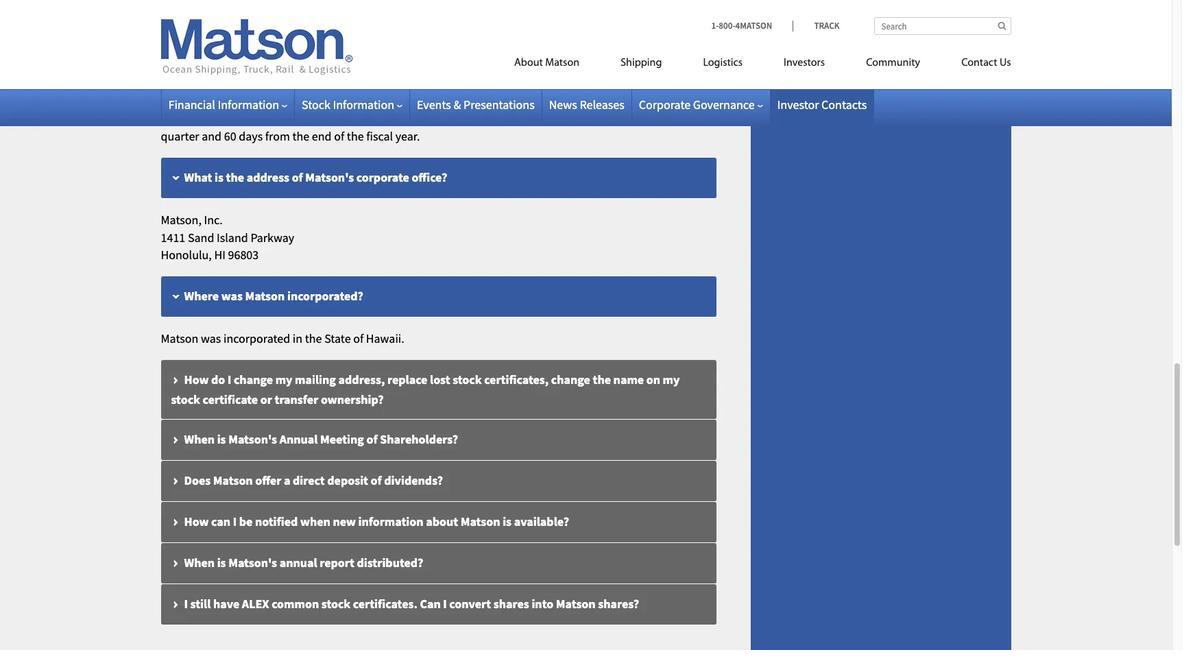 Task type: describe. For each thing, give the bounding box(es) containing it.
1 vertical spatial stock
[[171, 392, 200, 407]]

inc.
[[204, 212, 223, 228]]

releases
[[580, 97, 625, 112]]

is for what is the address of matson's corporate office?
[[215, 169, 224, 185]]

still
[[190, 596, 211, 612]]

financial
[[168, 97, 215, 112]]

replace
[[387, 372, 428, 387]]

results
[[351, 111, 386, 127]]

information for stock information
[[333, 97, 394, 112]]

contacts
[[822, 97, 867, 112]]

is inside 'tab'
[[503, 514, 512, 529]]

does
[[184, 472, 211, 488]]

here.
[[161, 27, 187, 43]]

the inside where was matson incorporated? "tab panel"
[[305, 331, 322, 346]]

contact
[[962, 58, 998, 69]]

financial information link
[[168, 97, 287, 112]]

the down results
[[347, 128, 364, 144]]

logistics
[[703, 58, 743, 69]]

of inside where was matson incorporated? "tab panel"
[[353, 331, 364, 346]]

quarter
[[161, 128, 199, 144]]

0 horizontal spatial end
[[312, 128, 332, 144]]

investors
[[784, 58, 825, 69]]

corporate governance link
[[639, 97, 763, 112]]

news
[[566, 0, 593, 8]]

2 horizontal spatial stock
[[453, 372, 482, 387]]

logistics link
[[683, 51, 763, 79]]

does matson offer a direct deposit of dividends? tab
[[161, 461, 716, 502]]

found
[[197, 10, 228, 25]]

release.
[[595, 0, 635, 8]]

transfer
[[275, 392, 318, 407]]

be inside dividends are declared by the board of directors and communicated through a news release. news releases can be found by clicking here. when does matson release its quarterly reports?
[[182, 10, 195, 25]]

governance
[[693, 97, 755, 112]]

matson, inc. 1411 sand island parkway honolulu, hi 96803
[[161, 212, 294, 263]]

where was matson incorporated? tab
[[161, 276, 716, 318]]

matson was incorporated in the state of hawaii.
[[161, 331, 405, 346]]

60
[[224, 128, 236, 144]]

track link
[[793, 20, 840, 32]]

required
[[212, 111, 256, 127]]

is for when is matson's annual meeting of shareholders?
[[217, 431, 226, 447]]

events
[[417, 97, 451, 112]]

about
[[426, 514, 458, 529]]

how do i change my mailing address, replace lost stock certificates, change the name on my stock certificate or transfer ownership? tab
[[161, 360, 716, 420]]

investor contacts link
[[778, 97, 867, 112]]

into
[[532, 596, 554, 612]]

the left address
[[226, 169, 244, 185]]

where was matson incorporated?
[[184, 288, 363, 304]]

offer
[[255, 472, 281, 488]]

name
[[614, 372, 644, 387]]

than
[[501, 111, 525, 127]]

more
[[472, 111, 499, 127]]

shares
[[494, 596, 529, 612]]

matson up incorporated
[[245, 288, 285, 304]]

shares?
[[598, 596, 639, 612]]

after
[[569, 111, 593, 127]]

community link
[[846, 51, 941, 79]]

when for when is matson's annual meeting of shareholders?
[[184, 431, 215, 447]]

state
[[325, 331, 351, 346]]

what
[[184, 169, 212, 185]]

its inside matson is required to file its financial results with the sec no more than 40 days after the end of the fiscal quarter and 60 days from the end of the fiscal year.
[[290, 111, 302, 127]]

i still have alex common stock certificates.  can i convert shares into matson shares? tab
[[161, 584, 716, 626]]

1411
[[161, 230, 185, 245]]

island
[[217, 230, 248, 245]]

of right releases
[[637, 111, 647, 127]]

1 horizontal spatial end
[[615, 111, 634, 127]]

1 horizontal spatial fiscal
[[669, 111, 696, 127]]

how can i be notified when new information about matson is available? tab
[[161, 502, 716, 543]]

shipping
[[621, 58, 662, 69]]

dividends?
[[384, 472, 443, 488]]

matson right about on the bottom left of page
[[461, 514, 500, 529]]

here. link
[[161, 27, 187, 43]]

releases
[[668, 0, 710, 8]]

does matson offer a direct deposit of dividends?
[[184, 472, 443, 488]]

when is matson's annual report distributed?
[[184, 555, 424, 571]]

i left still
[[184, 596, 188, 612]]

clicking
[[245, 10, 285, 25]]

the down shipping link
[[650, 111, 667, 127]]

incorporated
[[224, 331, 290, 346]]

4matson
[[736, 20, 773, 32]]

is for matson is required to file its financial results with the sec no more than 40 days after the end of the fiscal quarter and 60 days from the end of the fiscal year.
[[201, 111, 209, 127]]

when
[[300, 514, 330, 529]]

honolulu,
[[161, 247, 212, 263]]

file
[[271, 111, 287, 127]]

can inside how can i be notified when new information about matson is available? 'tab'
[[211, 514, 231, 529]]

1-800-4matson
[[712, 20, 773, 32]]

office?
[[412, 169, 447, 185]]

matson right into
[[556, 596, 596, 612]]

hi
[[214, 247, 226, 263]]

dividends
[[161, 0, 212, 8]]

certificates.
[[353, 596, 418, 612]]

matson inside "tab panel"
[[161, 331, 199, 346]]

contact us link
[[941, 51, 1011, 79]]

was for matson
[[221, 288, 243, 304]]

have
[[213, 596, 240, 612]]

are
[[214, 0, 231, 8]]

when is matson's annual report distributed? tab
[[161, 543, 716, 584]]

lost
[[430, 372, 450, 387]]

1 vertical spatial days
[[239, 128, 263, 144]]

community
[[866, 58, 921, 69]]

0 vertical spatial matson's
[[305, 169, 354, 185]]

shipping link
[[600, 51, 683, 79]]

how for can
[[184, 514, 209, 529]]

1-800-4matson link
[[712, 20, 793, 32]]

matson inside matson is required to file its financial results with the sec no more than 40 days after the end of the fiscal quarter and 60 days from the end of the fiscal year.
[[161, 111, 199, 127]]

1 vertical spatial fiscal
[[366, 128, 393, 144]]

what is the address of matson's corporate office? tab
[[161, 158, 716, 199]]

1 my from the left
[[275, 372, 293, 387]]

release
[[288, 68, 327, 84]]

us
[[1000, 58, 1011, 69]]

investor contacts
[[778, 97, 867, 112]]

news releases
[[549, 97, 625, 112]]

i left notified
[[233, 514, 237, 529]]

when for when is matson's annual report distributed?
[[184, 555, 215, 571]]

direct
[[293, 472, 325, 488]]

matson's for annual
[[229, 555, 277, 571]]

sec
[[433, 111, 453, 127]]

how can i be notified when new information about matson is available?
[[184, 514, 569, 529]]

about matson link
[[494, 51, 600, 79]]



Task type: locate. For each thing, give the bounding box(es) containing it.
is left available?
[[503, 514, 512, 529]]

how left do
[[184, 372, 209, 387]]

and left 60
[[202, 128, 222, 144]]

hawaii.
[[366, 331, 405, 346]]

0 horizontal spatial and
[[202, 128, 222, 144]]

corporate
[[639, 97, 691, 112]]

be left notified
[[239, 514, 253, 529]]

fiscal down results
[[366, 128, 393, 144]]

new
[[333, 514, 356, 529]]

how down does
[[184, 514, 209, 529]]

how for do
[[184, 372, 209, 387]]

annual
[[280, 431, 318, 447]]

annual
[[280, 555, 317, 571]]

was
[[221, 288, 243, 304], [201, 331, 221, 346]]

when is matson's annual meeting of shareholders? tab
[[161, 420, 716, 461]]

does matson pay a dividend on its common stock? tab panel
[[161, 0, 716, 44]]

is inside matson is required to file its financial results with the sec no more than 40 days after the end of the fiscal quarter and 60 days from the end of the fiscal year.
[[201, 111, 209, 127]]

0 horizontal spatial its
[[290, 111, 302, 127]]

information for financial information
[[218, 97, 279, 112]]

address,
[[339, 372, 385, 387]]

0 horizontal spatial a
[[284, 472, 290, 488]]

track
[[814, 20, 840, 32]]

None search field
[[874, 17, 1011, 35]]

1 vertical spatial matson's
[[229, 431, 277, 447]]

0 horizontal spatial fiscal
[[366, 128, 393, 144]]

declared
[[233, 0, 279, 8]]

0 vertical spatial news
[[638, 0, 666, 8]]

was up do
[[201, 331, 221, 346]]

1 horizontal spatial my
[[663, 372, 680, 387]]

0 vertical spatial stock
[[453, 372, 482, 387]]

what is the address of matson's corporate office?
[[184, 169, 447, 185]]

what is the address of matson's corporate office? tab panel
[[161, 211, 716, 264]]

and right directors
[[411, 0, 431, 8]]

year.
[[396, 128, 420, 144]]

0 vertical spatial fiscal
[[669, 111, 696, 127]]

2 when from the top
[[184, 431, 215, 447]]

is right the what
[[215, 169, 224, 185]]

when
[[184, 68, 215, 84], [184, 431, 215, 447], [184, 555, 215, 571]]

2 change from the left
[[551, 372, 590, 387]]

0 vertical spatial how
[[184, 372, 209, 387]]

the left name
[[593, 372, 611, 387]]

0 vertical spatial and
[[411, 0, 431, 8]]

1 horizontal spatial its
[[329, 68, 343, 84]]

when up still
[[184, 555, 215, 571]]

1 horizontal spatial information
[[333, 97, 394, 112]]

with
[[388, 111, 411, 127]]

0 vertical spatial be
[[182, 10, 195, 25]]

and
[[411, 0, 431, 8], [202, 128, 222, 144]]

1 vertical spatial was
[[201, 331, 221, 346]]

0 vertical spatial days
[[542, 111, 566, 127]]

my up transfer
[[275, 372, 293, 387]]

its right file
[[290, 111, 302, 127]]

i
[[228, 372, 231, 387], [233, 514, 237, 529], [184, 596, 188, 612], [443, 596, 447, 612]]

when does matson release its quarterly reports? tab panel
[[161, 110, 716, 145]]

1 vertical spatial by
[[230, 10, 243, 25]]

0 vertical spatial was
[[221, 288, 243, 304]]

days right 60
[[239, 128, 263, 144]]

stock
[[453, 372, 482, 387], [171, 392, 200, 407], [322, 596, 351, 612]]

1 horizontal spatial days
[[542, 111, 566, 127]]

do
[[211, 372, 225, 387]]

the right in
[[305, 331, 322, 346]]

is for when is matson's annual report distributed?
[[217, 555, 226, 571]]

when inside tab
[[184, 431, 215, 447]]

is down certificate
[[217, 431, 226, 447]]

news right release.
[[638, 0, 666, 8]]

matson inside top menu navigation
[[545, 58, 580, 69]]

the right after
[[595, 111, 612, 127]]

1-
[[712, 20, 719, 32]]

when inside tab
[[184, 555, 215, 571]]

matson right does
[[245, 68, 285, 84]]

was inside tab
[[221, 288, 243, 304]]

and inside matson is required to file its financial results with the sec no more than 40 days after the end of the fiscal quarter and 60 days from the end of the fiscal year.
[[202, 128, 222, 144]]

stock inside i still have alex common stock certificates.  can i convert shares into matson shares? 'tab'
[[322, 596, 351, 612]]

matson's
[[305, 169, 354, 185], [229, 431, 277, 447], [229, 555, 277, 571]]

ownership?
[[321, 392, 384, 407]]

Search search field
[[874, 17, 1011, 35]]

be down dividends
[[182, 10, 195, 25]]

financial information
[[168, 97, 279, 112]]

when is matson's annual meeting of shareholders?
[[184, 431, 458, 447]]

where was matson incorporated? tab panel
[[161, 330, 716, 348]]

stock right "lost"
[[453, 372, 482, 387]]

of right board
[[349, 0, 359, 8]]

2 vertical spatial stock
[[322, 596, 351, 612]]

of right the state
[[353, 331, 364, 346]]

i right do
[[228, 372, 231, 387]]

search image
[[998, 21, 1007, 30]]

0 horizontal spatial my
[[275, 372, 293, 387]]

0 vertical spatial end
[[615, 111, 634, 127]]

from
[[265, 128, 290, 144]]

and inside dividends are declared by the board of directors and communicated through a news release. news releases can be found by clicking here. when does matson release its quarterly reports?
[[411, 0, 431, 8]]

0 vertical spatial when
[[184, 68, 215, 84]]

40
[[528, 111, 540, 127]]

a
[[557, 0, 563, 8], [284, 472, 290, 488]]

investors link
[[763, 51, 846, 79]]

1 horizontal spatial can
[[211, 514, 231, 529]]

sand
[[188, 230, 214, 245]]

matson,
[[161, 212, 202, 228]]

of right meeting
[[367, 431, 378, 447]]

a right offer
[[284, 472, 290, 488]]

matson's down or
[[229, 431, 277, 447]]

can left notified
[[211, 514, 231, 529]]

1 vertical spatial a
[[284, 472, 290, 488]]

1 vertical spatial when
[[184, 431, 215, 447]]

matson left offer
[[213, 472, 253, 488]]

top menu navigation
[[453, 51, 1011, 79]]

of right deposit
[[371, 472, 382, 488]]

when inside dividends are declared by the board of directors and communicated through a news release. news releases can be found by clicking here. when does matson release its quarterly reports?
[[184, 68, 215, 84]]

was for incorporated
[[201, 331, 221, 346]]

through
[[513, 0, 555, 8]]

matson image
[[161, 19, 353, 75]]

is up the have
[[217, 555, 226, 571]]

0 horizontal spatial information
[[218, 97, 279, 112]]

the inside dividends are declared by the board of directors and communicated through a news release. news releases can be found by clicking here. when does matson release its quarterly reports?
[[296, 0, 313, 8]]

shareholders?
[[380, 431, 458, 447]]

its
[[329, 68, 343, 84], [290, 111, 302, 127]]

about
[[514, 58, 543, 69]]

news inside dividends are declared by the board of directors and communicated through a news release. news releases can be found by clicking here. when does matson release its quarterly reports?
[[638, 0, 666, 8]]

1 vertical spatial how
[[184, 514, 209, 529]]

matson is required to file its financial results with the sec no more than 40 days after the end of the fiscal quarter and 60 days from the end of the fiscal year.
[[161, 111, 696, 144]]

1 horizontal spatial stock
[[322, 596, 351, 612]]

0 vertical spatial its
[[329, 68, 343, 84]]

days
[[542, 111, 566, 127], [239, 128, 263, 144]]

matson's inside tab
[[229, 555, 277, 571]]

on
[[647, 372, 661, 387]]

the left sec
[[414, 111, 431, 127]]

stock left certificate
[[171, 392, 200, 407]]

2 my from the left
[[663, 372, 680, 387]]

end left 'corporate'
[[615, 111, 634, 127]]

change up or
[[234, 372, 273, 387]]

0 horizontal spatial news
[[549, 97, 577, 112]]

of down financial
[[334, 128, 344, 144]]

matson inside dividends are declared by the board of directors and communicated through a news release. news releases can be found by clicking here. when does matson release its quarterly reports?
[[245, 68, 285, 84]]

quarterly
[[345, 68, 397, 84]]

when does matson release its quarterly reports? tab
[[161, 57, 716, 98]]

can up here. link
[[161, 10, 179, 25]]

can inside dividends are declared by the board of directors and communicated through a news release. news releases can be found by clicking here. when does matson release its quarterly reports?
[[161, 10, 179, 25]]

2 vertical spatial when
[[184, 555, 215, 571]]

my right on
[[663, 372, 680, 387]]

end down financial
[[312, 128, 332, 144]]

by
[[281, 0, 294, 8], [230, 10, 243, 25]]

stock right common
[[322, 596, 351, 612]]

1 vertical spatial be
[[239, 514, 253, 529]]

3 when from the top
[[184, 555, 215, 571]]

when up financial
[[184, 68, 215, 84]]

news
[[638, 0, 666, 8], [549, 97, 577, 112]]

a inside dividends are declared by the board of directors and communicated through a news release. news releases can be found by clicking here. when does matson release its quarterly reports?
[[557, 0, 563, 8]]

communicated
[[433, 0, 511, 8]]

parkway
[[251, 230, 294, 245]]

0 horizontal spatial be
[[182, 10, 195, 25]]

matson down the where
[[161, 331, 199, 346]]

is left required
[[201, 111, 209, 127]]

2 how from the top
[[184, 514, 209, 529]]

i inside the how do i change my mailing address, replace lost stock certificates, change the name on my stock certificate or transfer ownership?
[[228, 372, 231, 387]]

corporate governance
[[639, 97, 755, 112]]

the left board
[[296, 0, 313, 8]]

0 vertical spatial by
[[281, 0, 294, 8]]

can
[[420, 596, 441, 612]]

matson's left corporate
[[305, 169, 354, 185]]

a left news
[[557, 0, 563, 8]]

1 horizontal spatial and
[[411, 0, 431, 8]]

incorporated?
[[287, 288, 363, 304]]

1 horizontal spatial by
[[281, 0, 294, 8]]

where
[[184, 288, 219, 304]]

events & presentations
[[417, 97, 535, 112]]

0 horizontal spatial by
[[230, 10, 243, 25]]

mailing
[[295, 372, 336, 387]]

days right 40
[[542, 111, 566, 127]]

matson's up alex on the left bottom of the page
[[229, 555, 277, 571]]

2 information from the left
[[333, 97, 394, 112]]

meeting
[[320, 431, 364, 447]]

1 vertical spatial its
[[290, 111, 302, 127]]

0 horizontal spatial days
[[239, 128, 263, 144]]

the right from
[[292, 128, 309, 144]]

of inside dividends are declared by the board of directors and communicated through a news release. news releases can be found by clicking here. when does matson release its quarterly reports?
[[349, 0, 359, 8]]

1 horizontal spatial change
[[551, 372, 590, 387]]

notified
[[255, 514, 298, 529]]

reports?
[[399, 68, 445, 84]]

a inside tab
[[284, 472, 290, 488]]

matson's for annual
[[229, 431, 277, 447]]

its right release
[[329, 68, 343, 84]]

1 horizontal spatial be
[[239, 514, 253, 529]]

was right the where
[[221, 288, 243, 304]]

the inside the how do i change my mailing address, replace lost stock certificates, change the name on my stock certificate or transfer ownership?
[[593, 372, 611, 387]]

0 horizontal spatial change
[[234, 372, 273, 387]]

its inside dividends are declared by the board of directors and communicated through a news release. news releases can be found by clicking here. when does matson release its quarterly reports?
[[329, 68, 343, 84]]

was inside "tab panel"
[[201, 331, 221, 346]]

matson right about
[[545, 58, 580, 69]]

when up does
[[184, 431, 215, 447]]

0 horizontal spatial stock
[[171, 392, 200, 407]]

information
[[218, 97, 279, 112], [333, 97, 394, 112]]

fiscal
[[669, 111, 696, 127], [366, 128, 393, 144]]

certificate
[[203, 392, 258, 407]]

1 when from the top
[[184, 68, 215, 84]]

2 vertical spatial matson's
[[229, 555, 277, 571]]

change
[[234, 372, 273, 387], [551, 372, 590, 387]]

1 vertical spatial end
[[312, 128, 332, 144]]

matson up quarter at left top
[[161, 111, 199, 127]]

certificates,
[[484, 372, 549, 387]]

1 vertical spatial and
[[202, 128, 222, 144]]

deposit
[[327, 472, 368, 488]]

how inside the how do i change my mailing address, replace lost stock certificates, change the name on my stock certificate or transfer ownership?
[[184, 372, 209, 387]]

directors
[[362, 0, 408, 8]]

fiscal down logistics "link"
[[669, 111, 696, 127]]

stock
[[302, 97, 331, 112]]

corporate
[[357, 169, 409, 185]]

0 vertical spatial can
[[161, 10, 179, 25]]

events & presentations link
[[417, 97, 535, 112]]

96803
[[228, 247, 259, 263]]

1 how from the top
[[184, 372, 209, 387]]

1 horizontal spatial news
[[638, 0, 666, 8]]

distributed?
[[357, 555, 424, 571]]

i right can
[[443, 596, 447, 612]]

my
[[275, 372, 293, 387], [663, 372, 680, 387]]

of
[[349, 0, 359, 8], [637, 111, 647, 127], [334, 128, 344, 144], [292, 169, 303, 185], [353, 331, 364, 346], [367, 431, 378, 447], [371, 472, 382, 488]]

by down are at the left
[[230, 10, 243, 25]]

news releases link
[[549, 97, 625, 112]]

be inside 'tab'
[[239, 514, 253, 529]]

change right certificates,
[[551, 372, 590, 387]]

address
[[247, 169, 290, 185]]

1 vertical spatial can
[[211, 514, 231, 529]]

1 horizontal spatial a
[[557, 0, 563, 8]]

of right address
[[292, 169, 303, 185]]

1 information from the left
[[218, 97, 279, 112]]

1 vertical spatial news
[[549, 97, 577, 112]]

board
[[316, 0, 347, 8]]

news right 40
[[549, 97, 577, 112]]

0 vertical spatial a
[[557, 0, 563, 8]]

how inside 'tab'
[[184, 514, 209, 529]]

is inside tab
[[217, 555, 226, 571]]

800-
[[719, 20, 736, 32]]

0 horizontal spatial can
[[161, 10, 179, 25]]

presentations
[[464, 97, 535, 112]]

by up the clicking
[[281, 0, 294, 8]]

1 change from the left
[[234, 372, 273, 387]]



Task type: vqa. For each thing, say whether or not it's contained in the screenshot.
How associated with can
yes



